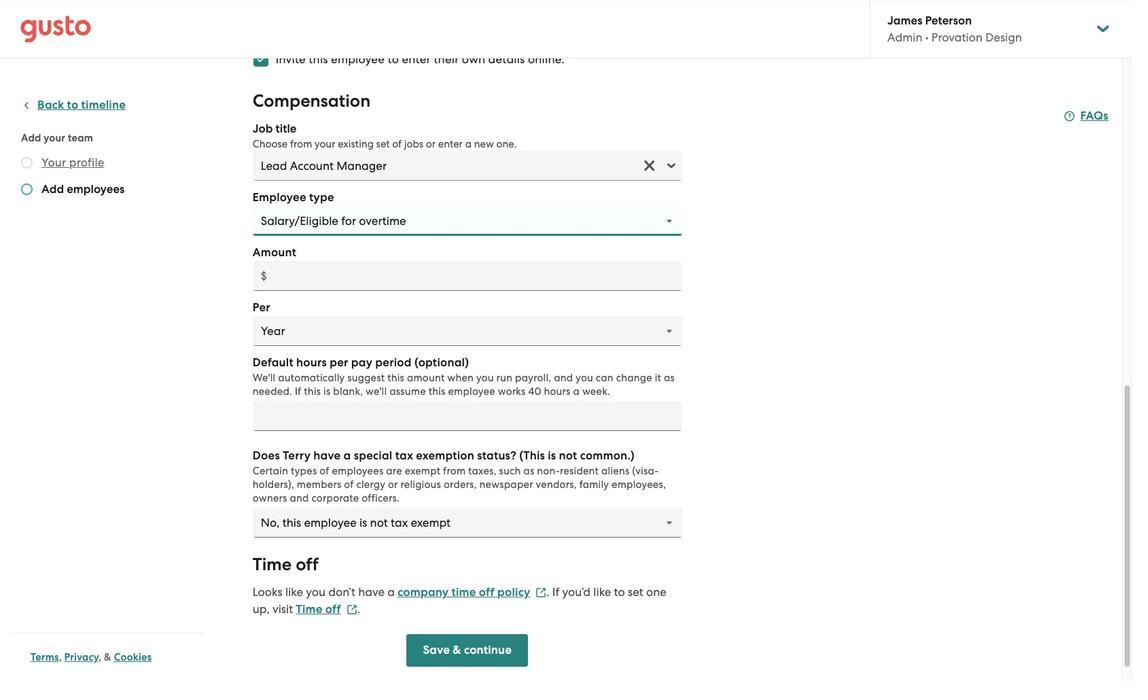 Task type: describe. For each thing, give the bounding box(es) containing it.
jobs
[[404, 138, 424, 150]]

2 , from the left
[[99, 651, 102, 664]]

change
[[617, 372, 653, 384]]

family
[[580, 479, 609, 491]]

add your team
[[21, 132, 93, 144]]

common.)
[[581, 449, 635, 463]]

per
[[253, 301, 271, 315]]

faqs button
[[1065, 108, 1109, 124]]

job
[[253, 122, 273, 136]]

per
[[330, 356, 349, 370]]

like inside . if you'd like to set one up, visit
[[594, 585, 612, 599]]

opens in a new tab image for company time off policy
[[536, 587, 547, 598]]

1 vertical spatial time off
[[296, 602, 341, 617]]

(optional)
[[415, 356, 469, 370]]

•
[[926, 31, 929, 44]]

or inside does terry have a special tax exemption status? (this is not common.) certain types of employees are exempt from taxes, such as non-resident aliens (visa- holders), members of clergy or religious orders, newspaper vendors, family employees, owners and corporate officers.
[[388, 479, 398, 491]]

amount
[[407, 372, 445, 384]]

if inside . if you'd like to set one up, visit
[[553, 585, 560, 599]]

non-
[[537, 465, 560, 477]]

Default hours per pay period (optional) field
[[253, 401, 683, 431]]

suggest
[[348, 372, 385, 384]]

employee type
[[253, 190, 334, 205]]

enter inside job title choose from your existing set of jobs or enter a new one.
[[438, 138, 463, 150]]

this right invite
[[309, 52, 328, 66]]

back
[[37, 98, 64, 112]]

online.
[[528, 52, 565, 66]]

privacy
[[64, 651, 99, 664]]

back to timeline
[[37, 98, 126, 112]]

add employees
[[41, 182, 125, 197]]

default
[[253, 356, 294, 370]]

0 vertical spatial time
[[253, 554, 292, 575]]

1 horizontal spatial of
[[344, 479, 354, 491]]

0 horizontal spatial of
[[320, 465, 330, 477]]

add for add your team
[[21, 132, 41, 144]]

members
[[297, 479, 342, 491]]

looks
[[253, 585, 283, 599]]

2 horizontal spatial off
[[479, 585, 495, 600]]

terms
[[31, 651, 59, 664]]

timeline
[[81, 98, 126, 112]]

1 horizontal spatial off
[[326, 602, 341, 617]]

compensation
[[253, 90, 371, 112]]

. for . if you'd like to set one up, visit
[[547, 585, 550, 599]]

vendors,
[[536, 479, 577, 491]]

set inside . if you'd like to set one up, visit
[[628, 585, 644, 599]]

this down period
[[388, 372, 405, 384]]

0 vertical spatial to
[[388, 52, 399, 66]]

one
[[647, 585, 667, 599]]

does terry have a special tax exemption status? (this is not common.) certain types of employees are exempt from taxes, such as non-resident aliens (visa- holders), members of clergy or religious orders, newspaper vendors, family employees, owners and corporate officers.
[[253, 449, 667, 505]]

have inside does terry have a special tax exemption status? (this is not common.) certain types of employees are exempt from taxes, such as non-resident aliens (visa- holders), members of clergy or religious orders, newspaper vendors, family employees, owners and corporate officers.
[[314, 449, 341, 463]]

new
[[474, 138, 494, 150]]

works
[[498, 386, 526, 398]]

1 , from the left
[[59, 651, 62, 664]]

save & continue button
[[407, 634, 528, 667]]

design
[[986, 31, 1023, 44]]

james peterson admin • provation design
[[888, 14, 1023, 44]]

it
[[655, 372, 662, 384]]

0 horizontal spatial your
[[44, 132, 65, 144]]

don't
[[329, 585, 356, 599]]

officers.
[[362, 492, 400, 505]]

exemption
[[416, 449, 475, 463]]

0 vertical spatial enter
[[402, 52, 431, 66]]

your
[[41, 156, 66, 169]]

period
[[376, 356, 412, 370]]

owners
[[253, 492, 287, 505]]

not
[[559, 449, 578, 463]]

is inside default hours per pay period (optional) we'll automatically suggest this amount when you run payroll, and you can change it as needed. if this is blank, we'll assume this employee works 40 hours a week.
[[324, 386, 331, 398]]

lead account manager
[[261, 159, 387, 173]]

policy
[[498, 585, 531, 600]]

faqs
[[1081, 109, 1109, 123]]

choose
[[253, 138, 288, 150]]

blank,
[[333, 386, 363, 398]]

0 horizontal spatial you
[[306, 585, 326, 599]]

cookies
[[114, 651, 152, 664]]

employee inside default hours per pay period (optional) we'll automatically suggest this amount when you run payroll, and you can change it as needed. if this is blank, we'll assume this employee works 40 hours a week.
[[448, 386, 496, 398]]

invite
[[276, 52, 306, 66]]

and inside does terry have a special tax exemption status? (this is not common.) certain types of employees are exempt from taxes, such as non-resident aliens (visa- holders), members of clergy or religious orders, newspaper vendors, family employees, owners and corporate officers.
[[290, 492, 309, 505]]

james
[[888, 14, 923, 28]]

terms , privacy , & cookies
[[31, 651, 152, 664]]

as inside does terry have a special tax exemption status? (this is not common.) certain types of employees are exempt from taxes, such as non-resident aliens (visa- holders), members of clergy or religious orders, newspaper vendors, family employees, owners and corporate officers.
[[524, 465, 535, 477]]

continue
[[464, 643, 512, 658]]

privacy link
[[64, 651, 99, 664]]

0 horizontal spatial employee
[[331, 52, 385, 66]]

lead account manager option
[[261, 159, 387, 173]]

a inside does terry have a special tax exemption status? (this is not common.) certain types of employees are exempt from taxes, such as non-resident aliens (visa- holders), members of clergy or religious orders, newspaper vendors, family employees, owners and corporate officers.
[[344, 449, 351, 463]]

provation
[[932, 31, 983, 44]]

your inside job title choose from your existing set of jobs or enter a new one.
[[315, 138, 336, 150]]

0 vertical spatial hours
[[297, 356, 327, 370]]

taxes,
[[469, 465, 497, 477]]

(visa-
[[633, 465, 659, 477]]

a left "company"
[[388, 585, 395, 599]]

a inside default hours per pay period (optional) we'll automatically suggest this amount when you run payroll, and you can change it as needed. if this is blank, we'll assume this employee works 40 hours a week.
[[574, 386, 580, 398]]

details
[[489, 52, 525, 66]]

this down amount
[[429, 386, 446, 398]]

manager
[[337, 159, 387, 173]]

your profile button
[[41, 154, 105, 171]]

from inside job title choose from your existing set of jobs or enter a new one.
[[290, 138, 312, 150]]

holders),
[[253, 479, 294, 491]]

run
[[497, 372, 513, 384]]

1 like from the left
[[286, 585, 303, 599]]

back to timeline button
[[21, 97, 126, 114]]

team
[[68, 132, 93, 144]]

company time off policy link
[[398, 585, 547, 600]]

as inside default hours per pay period (optional) we'll automatically suggest this amount when you run payroll, and you can change it as needed. if this is blank, we'll assume this employee works 40 hours a week.
[[664, 372, 675, 384]]

one.
[[497, 138, 517, 150]]

employees,
[[612, 479, 667, 491]]

existing
[[338, 138, 374, 150]]

. for .
[[358, 602, 361, 616]]

. if you'd like to set one up, visit
[[253, 585, 667, 616]]

does
[[253, 449, 280, 463]]

save
[[423, 643, 450, 658]]

save & continue
[[423, 643, 512, 658]]

automatically
[[278, 372, 345, 384]]

amount
[[253, 245, 297, 260]]

company time off policy
[[398, 585, 531, 600]]

employee
[[253, 190, 306, 205]]



Task type: locate. For each thing, give the bounding box(es) containing it.
hours
[[297, 356, 327, 370], [544, 386, 571, 398]]

a left special
[[344, 449, 351, 463]]

off down don't
[[326, 602, 341, 617]]

employee
[[331, 52, 385, 66], [448, 386, 496, 398]]

1 horizontal spatial hours
[[544, 386, 571, 398]]

you left run
[[477, 372, 494, 384]]

your profile
[[41, 156, 105, 169]]

you up week.
[[576, 372, 594, 384]]

your up lead account manager option
[[315, 138, 336, 150]]

& left cookies button
[[104, 651, 112, 664]]

1 horizontal spatial from
[[443, 465, 466, 477]]

terms link
[[31, 651, 59, 664]]

0 horizontal spatial time
[[253, 554, 292, 575]]

have right don't
[[358, 585, 385, 599]]

0 horizontal spatial .
[[358, 602, 361, 616]]

1 vertical spatial enter
[[438, 138, 463, 150]]

from inside does terry have a special tax exemption status? (this is not common.) certain types of employees are exempt from taxes, such as non-resident aliens (visa- holders), members of clergy or religious orders, newspaper vendors, family employees, owners and corporate officers.
[[443, 465, 466, 477]]

add up check image
[[21, 132, 41, 144]]

check image
[[21, 157, 33, 169]]

a left week.
[[574, 386, 580, 398]]

1 horizontal spatial add
[[41, 182, 64, 197]]

0 vertical spatial time off
[[253, 554, 319, 575]]

opens in a new tab image for time off
[[347, 604, 358, 615]]

religious
[[401, 479, 441, 491]]

status?
[[478, 449, 517, 463]]

as down (this
[[524, 465, 535, 477]]

0 vertical spatial .
[[547, 585, 550, 599]]

are
[[386, 465, 402, 477]]

when
[[448, 372, 474, 384]]

1 horizontal spatial to
[[388, 52, 399, 66]]

1 vertical spatial is
[[548, 449, 556, 463]]

2 horizontal spatial to
[[614, 585, 625, 599]]

add inside list
[[41, 182, 64, 197]]

, left privacy link
[[59, 651, 62, 664]]

or right jobs
[[426, 138, 436, 150]]

0 horizontal spatial if
[[295, 386, 302, 398]]

type
[[309, 190, 334, 205]]

exempt
[[405, 465, 441, 477]]

up,
[[253, 602, 270, 616]]

aliens
[[602, 465, 630, 477]]

1 horizontal spatial ,
[[99, 651, 102, 664]]

of inside job title choose from your existing set of jobs or enter a new one.
[[392, 138, 402, 150]]

is up non-
[[548, 449, 556, 463]]

lead
[[261, 159, 287, 173]]

certain
[[253, 465, 288, 477]]

corporate
[[312, 492, 359, 505]]

set inside job title choose from your existing set of jobs or enter a new one.
[[376, 138, 390, 150]]

0 vertical spatial if
[[295, 386, 302, 398]]

0 vertical spatial opens in a new tab image
[[536, 587, 547, 598]]

you'd
[[563, 585, 591, 599]]

from up orders,
[[443, 465, 466, 477]]

or down the are
[[388, 479, 398, 491]]

and right payroll,
[[554, 372, 573, 384]]

0 vertical spatial employees
[[67, 182, 125, 197]]

0 horizontal spatial set
[[376, 138, 390, 150]]

. inside . if you'd like to set one up, visit
[[547, 585, 550, 599]]

resident
[[560, 465, 599, 477]]

opens in a new tab image inside time off link
[[347, 604, 358, 615]]

check image
[[21, 184, 33, 195]]

this down the automatically
[[304, 386, 321, 398]]

company
[[398, 585, 449, 600]]

you
[[477, 372, 494, 384], [576, 372, 594, 384], [306, 585, 326, 599]]

0 vertical spatial set
[[376, 138, 390, 150]]

0 horizontal spatial add
[[21, 132, 41, 144]]

1 vertical spatial set
[[628, 585, 644, 599]]

and inside default hours per pay period (optional) we'll automatically suggest this amount when you run payroll, and you can change it as needed. if this is blank, we'll assume this employee works 40 hours a week.
[[554, 372, 573, 384]]

we'll
[[253, 372, 276, 384]]

clergy
[[357, 479, 386, 491]]

0 vertical spatial is
[[324, 386, 331, 398]]

0 horizontal spatial as
[[524, 465, 535, 477]]

0 horizontal spatial ,
[[59, 651, 62, 664]]

0 vertical spatial of
[[392, 138, 402, 150]]

,
[[59, 651, 62, 664], [99, 651, 102, 664]]

1 vertical spatial off
[[479, 585, 495, 600]]

0 vertical spatial employee
[[331, 52, 385, 66]]

1 horizontal spatial employees
[[332, 465, 384, 477]]

&
[[453, 643, 462, 658], [104, 651, 112, 664]]

you up time off link
[[306, 585, 326, 599]]

a left "new"
[[466, 138, 472, 150]]

Amount field
[[253, 261, 683, 291]]

enter left their
[[402, 52, 431, 66]]

time up looks
[[253, 554, 292, 575]]

1 vertical spatial add
[[41, 182, 64, 197]]

set left one
[[628, 585, 644, 599]]

employees up clergy
[[332, 465, 384, 477]]

job title choose from your existing set of jobs or enter a new one.
[[253, 122, 517, 150]]

0 horizontal spatial enter
[[402, 52, 431, 66]]

1 vertical spatial if
[[553, 585, 560, 599]]

cookies button
[[114, 649, 152, 666]]

time
[[253, 554, 292, 575], [296, 602, 323, 617]]

2 horizontal spatial you
[[576, 372, 594, 384]]

off up looks like you don't have a
[[296, 554, 319, 575]]

0 vertical spatial off
[[296, 554, 319, 575]]

2 vertical spatial of
[[344, 479, 354, 491]]

employees inside does terry have a special tax exemption status? (this is not common.) certain types of employees are exempt from taxes, such as non-resident aliens (visa- holders), members of clergy or religious orders, newspaper vendors, family employees, owners and corporate officers.
[[332, 465, 384, 477]]

2 horizontal spatial of
[[392, 138, 402, 150]]

assume
[[390, 386, 426, 398]]

home image
[[20, 15, 91, 43]]

0 horizontal spatial have
[[314, 449, 341, 463]]

a inside job title choose from your existing set of jobs or enter a new one.
[[466, 138, 472, 150]]

1 horizontal spatial as
[[664, 372, 675, 384]]

set right "existing"
[[376, 138, 390, 150]]

1 horizontal spatial .
[[547, 585, 550, 599]]

to inside . if you'd like to set one up, visit
[[614, 585, 625, 599]]

off right time
[[479, 585, 495, 600]]

0 vertical spatial have
[[314, 449, 341, 463]]

to left one
[[614, 585, 625, 599]]

add right check icon
[[41, 182, 64, 197]]

like up the visit
[[286, 585, 303, 599]]

1 vertical spatial employees
[[332, 465, 384, 477]]

looks like you don't have a
[[253, 585, 395, 599]]

orders,
[[444, 479, 477, 491]]

or inside job title choose from your existing set of jobs or enter a new one.
[[426, 138, 436, 150]]

enter left "new"
[[438, 138, 463, 150]]

1 horizontal spatial set
[[628, 585, 644, 599]]

your up your
[[44, 132, 65, 144]]

0 horizontal spatial is
[[324, 386, 331, 398]]

0 vertical spatial or
[[426, 138, 436, 150]]

1 vertical spatial of
[[320, 465, 330, 477]]

if down the automatically
[[295, 386, 302, 398]]

such
[[500, 465, 521, 477]]

1 vertical spatial employee
[[448, 386, 496, 398]]

of up corporate
[[344, 479, 354, 491]]

1 horizontal spatial if
[[553, 585, 560, 599]]

pay
[[351, 356, 373, 370]]

account
[[290, 159, 334, 173]]

2 vertical spatial off
[[326, 602, 341, 617]]

1 horizontal spatial time
[[296, 602, 323, 617]]

0 vertical spatial as
[[664, 372, 675, 384]]

employees down profile at the left of the page
[[67, 182, 125, 197]]

as right it at the bottom right
[[664, 372, 675, 384]]

1 vertical spatial hours
[[544, 386, 571, 398]]

0 horizontal spatial opens in a new tab image
[[347, 604, 358, 615]]

tax
[[396, 449, 414, 463]]

0 horizontal spatial or
[[388, 479, 398, 491]]

opens in a new tab image
[[536, 587, 547, 598], [347, 604, 358, 615]]

enter
[[402, 52, 431, 66], [438, 138, 463, 150]]

types
[[291, 465, 317, 477]]

Invite this employee to enter their own details online. checkbox
[[246, 44, 276, 74]]

to left their
[[388, 52, 399, 66]]

. left you'd
[[547, 585, 550, 599]]

opens in a new tab image inside company time off policy "link"
[[536, 587, 547, 598]]

of left jobs
[[392, 138, 402, 150]]

1 horizontal spatial your
[[315, 138, 336, 150]]

own
[[462, 52, 486, 66]]

have
[[314, 449, 341, 463], [358, 585, 385, 599]]

default hours per pay period (optional) we'll automatically suggest this amount when you run payroll, and you can change it as needed. if this is blank, we'll assume this employee works 40 hours a week.
[[253, 356, 675, 398]]

1 horizontal spatial is
[[548, 449, 556, 463]]

0 horizontal spatial to
[[67, 98, 78, 112]]

payroll,
[[515, 372, 552, 384]]

to inside button
[[67, 98, 78, 112]]

needed.
[[253, 386, 292, 398]]

title
[[276, 122, 297, 136]]

1 horizontal spatial enter
[[438, 138, 463, 150]]

hours right 40
[[544, 386, 571, 398]]

0 horizontal spatial &
[[104, 651, 112, 664]]

set
[[376, 138, 390, 150], [628, 585, 644, 599]]

terry
[[283, 449, 311, 463]]

or
[[426, 138, 436, 150], [388, 479, 398, 491]]

time off up looks
[[253, 554, 319, 575]]

0 horizontal spatial from
[[290, 138, 312, 150]]

1 horizontal spatial opens in a new tab image
[[536, 587, 547, 598]]

opens in a new tab image right policy
[[536, 587, 547, 598]]

time off down looks like you don't have a
[[296, 602, 341, 617]]

1 vertical spatial as
[[524, 465, 535, 477]]

0 horizontal spatial employees
[[67, 182, 125, 197]]

invite this employee to enter their own details online.
[[276, 52, 565, 66]]

and down members
[[290, 492, 309, 505]]

1 horizontal spatial employee
[[448, 386, 496, 398]]

& right save
[[453, 643, 462, 658]]

1 vertical spatial opens in a new tab image
[[347, 604, 358, 615]]

employees inside add employees list
[[67, 182, 125, 197]]

1 horizontal spatial and
[[554, 372, 573, 384]]

. down looks like you don't have a
[[358, 602, 361, 616]]

1 horizontal spatial you
[[477, 372, 494, 384]]

have up types
[[314, 449, 341, 463]]

add for add employees
[[41, 182, 64, 197]]

like right you'd
[[594, 585, 612, 599]]

0 horizontal spatial off
[[296, 554, 319, 575]]

2 like from the left
[[594, 585, 612, 599]]

newspaper
[[480, 479, 534, 491]]

(this
[[520, 449, 545, 463]]

0 horizontal spatial hours
[[297, 356, 327, 370]]

is inside does terry have a special tax exemption status? (this is not common.) certain types of employees are exempt from taxes, such as non-resident aliens (visa- holders), members of clergy or religious orders, newspaper vendors, family employees, owners and corporate officers.
[[548, 449, 556, 463]]

their
[[434, 52, 459, 66]]

0 vertical spatial and
[[554, 372, 573, 384]]

opens in a new tab image down don't
[[347, 604, 358, 615]]

1 vertical spatial from
[[443, 465, 466, 477]]

this
[[309, 52, 328, 66], [388, 372, 405, 384], [304, 386, 321, 398], [429, 386, 446, 398]]

.
[[547, 585, 550, 599], [358, 602, 361, 616]]

time down looks like you don't have a
[[296, 602, 323, 617]]

off
[[296, 554, 319, 575], [479, 585, 495, 600], [326, 602, 341, 617]]

like
[[286, 585, 303, 599], [594, 585, 612, 599]]

if left you'd
[[553, 585, 560, 599]]

as
[[664, 372, 675, 384], [524, 465, 535, 477]]

add employees list
[[21, 154, 199, 201]]

from down title
[[290, 138, 312, 150]]

0 horizontal spatial and
[[290, 492, 309, 505]]

1 vertical spatial time
[[296, 602, 323, 617]]

profile
[[69, 156, 105, 169]]

employee up compensation at left top
[[331, 52, 385, 66]]

×
[[643, 150, 657, 177]]

to right 'back'
[[67, 98, 78, 112]]

of
[[392, 138, 402, 150], [320, 465, 330, 477], [344, 479, 354, 491]]

hours up the automatically
[[297, 356, 327, 370]]

1 horizontal spatial &
[[453, 643, 462, 658]]

1 vertical spatial .
[[358, 602, 361, 616]]

visit
[[273, 602, 293, 616]]

peterson
[[926, 14, 973, 28]]

if inside default hours per pay period (optional) we'll automatically suggest this amount when you run payroll, and you can change it as needed. if this is blank, we'll assume this employee works 40 hours a week.
[[295, 386, 302, 398]]

1 horizontal spatial like
[[594, 585, 612, 599]]

admin
[[888, 31, 923, 44]]

of up members
[[320, 465, 330, 477]]

1 vertical spatial have
[[358, 585, 385, 599]]

0 vertical spatial add
[[21, 132, 41, 144]]

1 vertical spatial to
[[67, 98, 78, 112]]

2 vertical spatial to
[[614, 585, 625, 599]]

0 horizontal spatial like
[[286, 585, 303, 599]]

a
[[466, 138, 472, 150], [574, 386, 580, 398], [344, 449, 351, 463], [388, 585, 395, 599]]

employee down when
[[448, 386, 496, 398]]

is down the automatically
[[324, 386, 331, 398]]

1 vertical spatial or
[[388, 479, 398, 491]]

, left cookies
[[99, 651, 102, 664]]

0 vertical spatial from
[[290, 138, 312, 150]]

can
[[596, 372, 614, 384]]

1 vertical spatial and
[[290, 492, 309, 505]]

& inside button
[[453, 643, 462, 658]]

to
[[388, 52, 399, 66], [67, 98, 78, 112], [614, 585, 625, 599]]

1 horizontal spatial have
[[358, 585, 385, 599]]

1 horizontal spatial or
[[426, 138, 436, 150]]



Task type: vqa. For each thing, say whether or not it's contained in the screenshot.
the See all invoices in the left of the page
no



